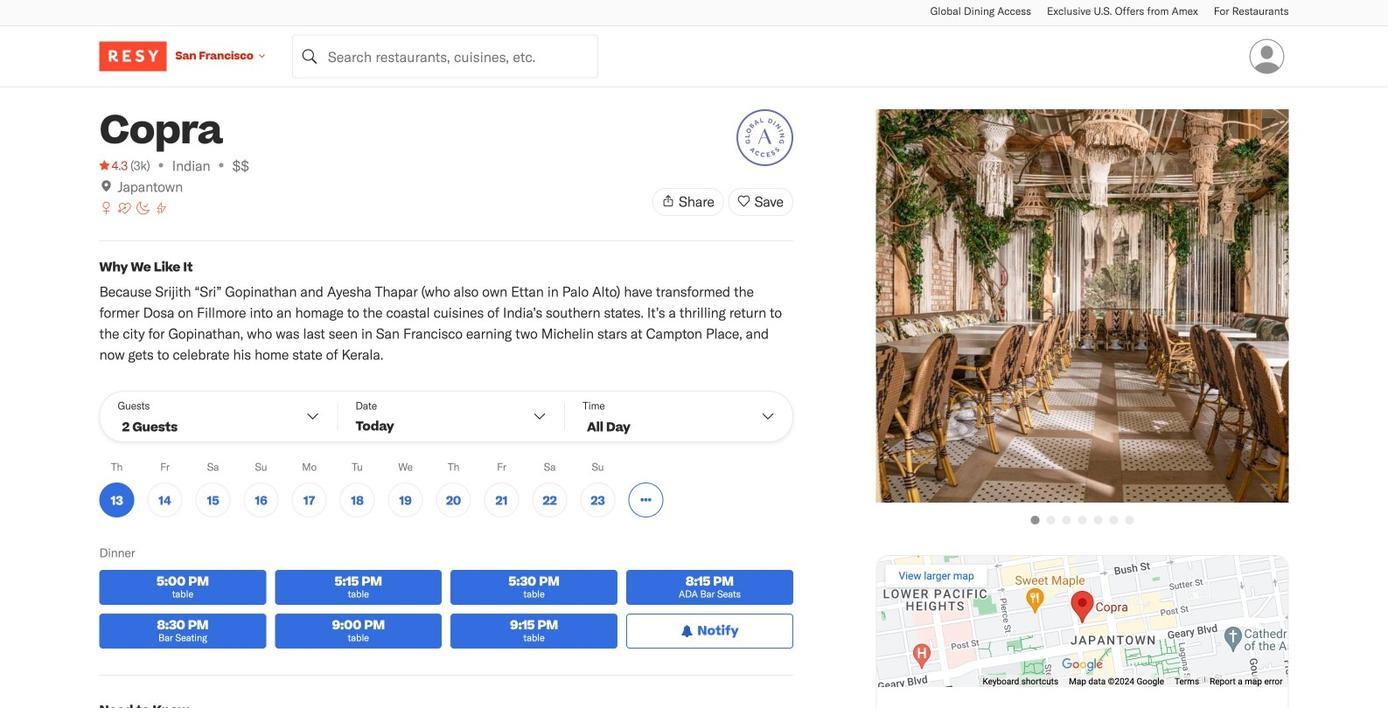 Task type: locate. For each thing, give the bounding box(es) containing it.
None field
[[292, 35, 598, 78]]

Search restaurants, cuisines, etc. text field
[[292, 35, 598, 78]]



Task type: vqa. For each thing, say whether or not it's contained in the screenshot.
'4.3 out of 5 stars' Image
yes



Task type: describe. For each thing, give the bounding box(es) containing it.
4.3 out of 5 stars image
[[99, 157, 128, 174]]



